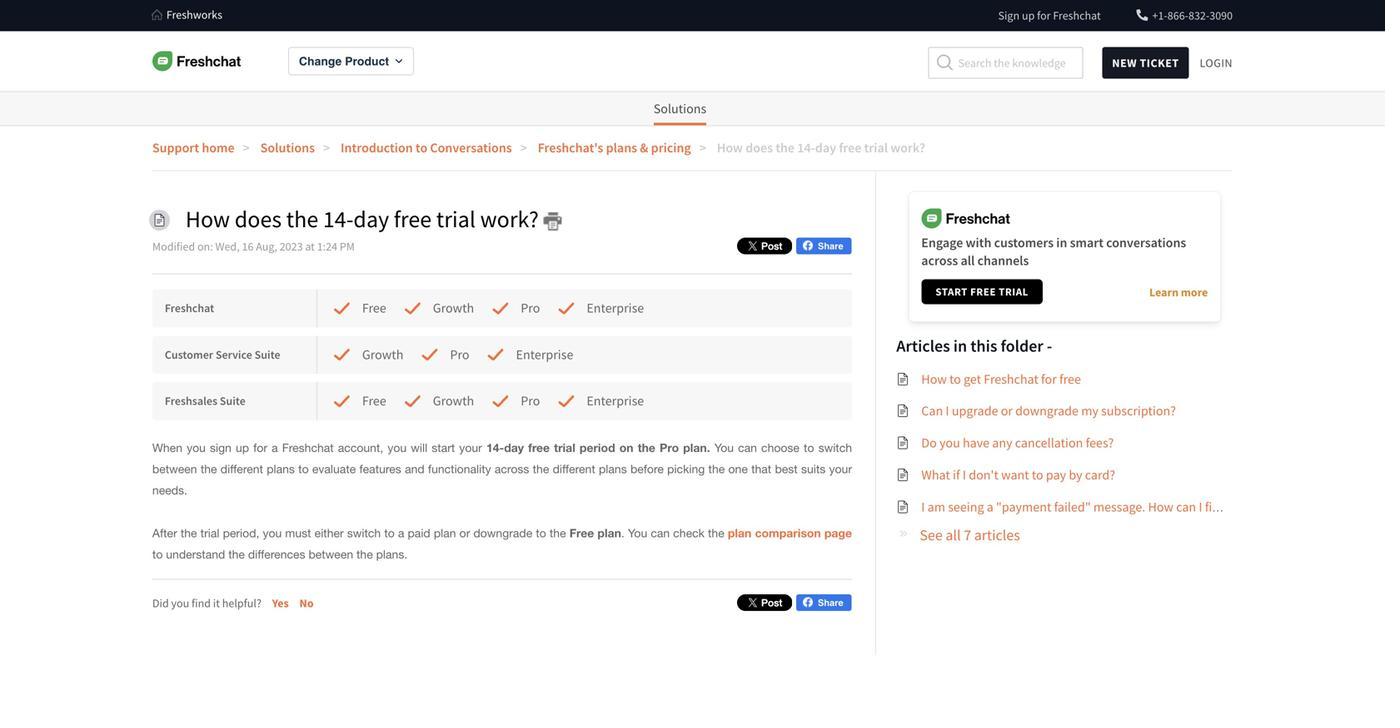Task type: describe. For each thing, give the bounding box(es) containing it.
832-
[[1189, 8, 1210, 23]]

folder
[[1001, 336, 1044, 357]]

switch inside after the trial period, you must either switch to a paid plan or downgrade to the free plan . you can check the plan comparison page to understand the differences between the plans.
[[347, 526, 381, 540]]

solutions for right solutions 'link'
[[654, 100, 707, 117]]

how right message.
[[1149, 499, 1174, 516]]

support home
[[152, 140, 235, 156]]

yes
[[272, 596, 289, 611]]

upgrade
[[952, 403, 999, 420]]

2 plan from the left
[[598, 526, 621, 540]]

1 vertical spatial does
[[235, 204, 282, 234]]

will
[[411, 441, 428, 455]]

channels
[[978, 253, 1029, 269]]

and
[[405, 463, 425, 476]]

fees?
[[1086, 435, 1114, 452]]

to down to evaluate features and functionality across the different plans before picking the one that best suits your needs.
[[536, 526, 546, 540]]

across inside engage with customers in smart conversations across all channels
[[922, 253, 958, 269]]

wed,
[[215, 239, 240, 254]]

service
[[216, 347, 252, 362]]

one
[[729, 463, 748, 476]]

can i upgrade or downgrade my subscription? link
[[922, 403, 1176, 420]]

see
[[920, 526, 943, 545]]

2023
[[280, 239, 303, 254]]

page
[[825, 526, 852, 540]]

0 vertical spatial up
[[1022, 8, 1035, 23]]

subscription?
[[1102, 403, 1176, 420]]

a inside after the trial period, you must either switch to a paid plan or downgrade to the free plan . you can check the plan comparison page to understand the differences between the plans.
[[398, 526, 404, 540]]

sign up for freshchat
[[999, 8, 1101, 23]]

growth for freshsales suite
[[433, 393, 474, 410]]

can inside you can choose to switch between the different plans
[[738, 441, 757, 455]]

&
[[640, 140, 649, 156]]

engage
[[922, 234, 963, 251]]

0 horizontal spatial solutions link
[[260, 140, 338, 156]]

to left 'get'
[[950, 371, 961, 388]]

i left fix
[[1199, 499, 1203, 516]]

what if i don't want to pay by card?
[[922, 467, 1116, 484]]

after the trial period, you must either switch to a paid plan or downgrade to the free plan . you can check the plan comparison page to understand the differences between the plans.
[[152, 526, 852, 562]]

freshworks link
[[152, 0, 222, 30]]

you can choose to switch between the different plans
[[152, 441, 852, 476]]

after
[[152, 526, 177, 540]]

0 vertical spatial your
[[459, 441, 482, 455]]

freshsales
[[165, 394, 217, 409]]

modified on: wed, 16 aug, 2023 at  1:24 pm
[[152, 239, 355, 254]]

did
[[152, 596, 169, 611]]

new ticket
[[1113, 55, 1180, 70]]

support home link
[[152, 140, 258, 156]]

different for between
[[221, 463, 263, 476]]

new ticket link
[[1103, 47, 1190, 79]]

0 vertical spatial day
[[816, 140, 837, 156]]

how to get freshchat for free link
[[922, 371, 1081, 388]]

period,
[[223, 526, 259, 540]]

with
[[966, 234, 992, 251]]

0 horizontal spatial a
[[272, 441, 278, 455]]

smart
[[1070, 234, 1104, 251]]

you inside you can choose to switch between the different plans
[[715, 441, 734, 455]]

to evaluate features and functionality across the different plans before picking the one that best suits your needs.
[[152, 463, 852, 498]]

did you find it helpful? yes no
[[152, 596, 314, 611]]

find
[[192, 596, 211, 611]]

freshchat's plans & pricing link
[[538, 140, 715, 156]]

when you sign up for a freshchat account, you will start your 14-day free trial period on the pro plan.
[[152, 441, 715, 455]]

seeing
[[948, 499, 984, 516]]

see all 7 articles link
[[897, 526, 1021, 545]]

have
[[963, 435, 990, 452]]

freshworks
[[167, 7, 222, 22]]

see all 7 articles
[[920, 526, 1021, 545]]

you inside after the trial period, you must either switch to a paid plan or downgrade to the free plan . you can check the plan comparison page to understand the differences between the plans.
[[628, 526, 648, 540]]

0 vertical spatial suite
[[255, 347, 280, 362]]

customers
[[994, 234, 1054, 251]]

if
[[953, 467, 960, 484]]

login
[[1200, 55, 1233, 70]]

between inside you can choose to switch between the different plans
[[152, 463, 197, 476]]

i right if
[[963, 467, 967, 484]]

can inside after the trial period, you must either switch to a paid plan or downgrade to the free plan . you can check the plan comparison page to understand the differences between the plans.
[[651, 526, 670, 540]]

in inside engage with customers in smart conversations across all channels
[[1057, 234, 1068, 251]]

Search the knowledge base text field
[[929, 47, 1084, 79]]

before
[[631, 463, 664, 476]]

1 vertical spatial growth
[[362, 346, 404, 363]]

either
[[315, 526, 344, 540]]

1 horizontal spatial 14-
[[487, 441, 504, 455]]

engage with customers in smart conversations across all channels
[[922, 234, 1187, 269]]

to inside you can choose to switch between the different plans
[[804, 441, 814, 455]]

your inside to evaluate features and functionality across the different plans before picking the one that best suits your needs.
[[829, 463, 852, 476]]

no
[[300, 596, 314, 611]]

start
[[432, 441, 455, 455]]

home
[[202, 140, 235, 156]]

functionality
[[428, 463, 491, 476]]

phone image
[[1137, 9, 1149, 21]]

must
[[285, 526, 311, 540]]

7
[[964, 526, 972, 545]]

card?
[[1085, 467, 1116, 484]]

that
[[752, 463, 772, 476]]

articles
[[897, 336, 950, 357]]

get
[[964, 371, 982, 388]]

at
[[305, 239, 315, 254]]

0 horizontal spatial suite
[[220, 394, 246, 409]]

enterprise for freshsales suite
[[587, 393, 644, 410]]

3 plan from the left
[[728, 526, 752, 540]]

866-
[[1168, 8, 1189, 23]]

change
[[299, 54, 342, 68]]

across inside to evaluate features and functionality across the different plans before picking the one that best suits your needs.
[[495, 463, 529, 476]]

1 vertical spatial day
[[354, 204, 389, 234]]

do
[[922, 435, 937, 452]]

freshchat left the phone icon
[[1053, 8, 1101, 23]]

switch inside you can choose to switch between the different plans
[[819, 441, 852, 455]]

0 horizontal spatial how does the 14-day free trial work?
[[186, 204, 544, 234]]

on
[[620, 441, 634, 455]]

.
[[621, 526, 625, 540]]

enterprise for freshchat
[[587, 300, 644, 317]]

failed"
[[1054, 499, 1091, 516]]

0 vertical spatial for
[[1037, 8, 1051, 23]]

customer
[[165, 347, 213, 362]]

suits
[[802, 463, 826, 476]]

features
[[360, 463, 401, 476]]



Task type: locate. For each thing, give the bounding box(es) containing it.
paid
[[408, 526, 431, 540]]

you inside after the trial period, you must either switch to a paid plan or downgrade to the free plan . you can check the plan comparison page to understand the differences between the plans.
[[263, 526, 282, 540]]

any
[[993, 435, 1013, 452]]

cancellation
[[1015, 435, 1083, 452]]

plan left check
[[598, 526, 621, 540]]

you
[[715, 441, 734, 455], [628, 526, 648, 540]]

pm
[[340, 239, 355, 254]]

solutions link up 'pricing'
[[654, 92, 707, 125]]

0 horizontal spatial day
[[354, 204, 389, 234]]

by
[[1069, 467, 1083, 484]]

1 horizontal spatial suite
[[255, 347, 280, 362]]

2 different from the left
[[553, 463, 596, 476]]

can up one at the right
[[738, 441, 757, 455]]

1 horizontal spatial a
[[398, 526, 404, 540]]

a right seeing
[[987, 499, 994, 516]]

freshchat down the folder
[[984, 371, 1039, 388]]

1 vertical spatial enterprise
[[516, 346, 574, 363]]

1 different from the left
[[221, 463, 263, 476]]

0 vertical spatial how does the 14-day free trial work?
[[717, 140, 926, 156]]

1 horizontal spatial in
[[1057, 234, 1068, 251]]

plans left evaluate
[[267, 463, 295, 476]]

understand
[[166, 548, 225, 562]]

to left pay
[[1032, 467, 1044, 484]]

what if i don't want to pay by card? link
[[922, 467, 1116, 484]]

aug,
[[256, 239, 277, 254]]

1 vertical spatial for
[[1042, 371, 1057, 388]]

1 horizontal spatial up
[[1022, 8, 1035, 23]]

plan left comparison
[[728, 526, 752, 540]]

in left "this"
[[954, 336, 968, 357]]

0 horizontal spatial different
[[221, 463, 263, 476]]

downgrade
[[1016, 403, 1079, 420], [474, 526, 533, 540]]

plans inside you can choose to switch between the different plans
[[267, 463, 295, 476]]

search image
[[937, 54, 954, 71]]

how up the can at the bottom of page
[[922, 371, 947, 388]]

+1-866-832-3090
[[1153, 8, 1233, 23]]

"payment
[[997, 499, 1052, 516]]

suite right freshsales
[[220, 394, 246, 409]]

period
[[580, 441, 615, 455]]

2 horizontal spatial plan
[[728, 526, 752, 540]]

different for across
[[553, 463, 596, 476]]

to down after
[[152, 548, 163, 562]]

conversations
[[430, 140, 512, 156]]

day
[[816, 140, 837, 156], [354, 204, 389, 234], [504, 441, 524, 455]]

1 horizontal spatial different
[[553, 463, 596, 476]]

1 vertical spatial solutions link
[[260, 140, 338, 156]]

1 vertical spatial up
[[236, 441, 249, 455]]

2 vertical spatial day
[[504, 441, 524, 455]]

1 vertical spatial you
[[628, 526, 648, 540]]

your
[[459, 441, 482, 455], [829, 463, 852, 476]]

freshchat
[[1053, 8, 1101, 23], [165, 301, 214, 316], [984, 371, 1039, 388], [282, 441, 334, 455]]

solutions for left solutions 'link'
[[260, 140, 315, 156]]

or right upgrade
[[1001, 403, 1013, 420]]

0 vertical spatial switch
[[819, 441, 852, 455]]

2 vertical spatial growth
[[433, 393, 474, 410]]

across down engage
[[922, 253, 958, 269]]

can left fix
[[1177, 499, 1197, 516]]

it
[[213, 596, 220, 611]]

between down either
[[309, 548, 353, 562]]

1 horizontal spatial work?
[[891, 140, 926, 156]]

how to get freshchat for free
[[922, 371, 1081, 388]]

1 vertical spatial across
[[495, 463, 529, 476]]

start free trial
[[936, 285, 1029, 299]]

1 vertical spatial 14-
[[323, 204, 354, 234]]

trial
[[999, 285, 1029, 299]]

can
[[922, 403, 943, 420]]

1 vertical spatial how does the 14-day free trial work?
[[186, 204, 544, 234]]

0 horizontal spatial plan
[[434, 526, 456, 540]]

plans down the on
[[599, 463, 627, 476]]

1 horizontal spatial how does the 14-day free trial work?
[[717, 140, 926, 156]]

1 vertical spatial can
[[1177, 499, 1197, 516]]

0 horizontal spatial does
[[235, 204, 282, 234]]

2 vertical spatial enterprise
[[587, 393, 644, 410]]

free for freshchat
[[362, 300, 386, 317]]

0 horizontal spatial across
[[495, 463, 529, 476]]

to up plans.
[[384, 526, 395, 540]]

how up on:
[[186, 204, 230, 234]]

1 vertical spatial your
[[829, 463, 852, 476]]

1 horizontal spatial day
[[504, 441, 524, 455]]

1 horizontal spatial solutions link
[[654, 92, 707, 125]]

introduction to conversations link
[[341, 140, 536, 156]]

conversations
[[1107, 234, 1187, 251]]

0 vertical spatial 14-
[[798, 140, 816, 156]]

choose
[[762, 441, 800, 455]]

to up suits
[[804, 441, 814, 455]]

trial inside after the trial period, you must either switch to a paid plan or downgrade to the free plan . you can check the plan comparison page to understand the differences between the plans.
[[201, 526, 220, 540]]

comparison
[[755, 526, 821, 540]]

2 horizontal spatial a
[[987, 499, 994, 516]]

needs.
[[152, 484, 187, 498]]

2 vertical spatial can
[[651, 526, 670, 540]]

plans for to
[[599, 463, 627, 476]]

0 horizontal spatial between
[[152, 463, 197, 476]]

account,
[[338, 441, 383, 455]]

all inside engage with customers in smart conversations across all channels
[[961, 253, 975, 269]]

you right .
[[628, 526, 648, 540]]

1 vertical spatial switch
[[347, 526, 381, 540]]

my
[[1082, 403, 1099, 420]]

2 horizontal spatial can
[[1177, 499, 1197, 516]]

articles
[[975, 526, 1021, 545]]

or inside after the trial period, you must either switch to a paid plan or downgrade to the free plan . you can check the plan comparison page to understand the differences between the plans.
[[460, 526, 470, 540]]

helpful?
[[222, 596, 262, 611]]

0 vertical spatial enterprise
[[587, 300, 644, 317]]

this?
[[1221, 499, 1247, 516]]

1 vertical spatial in
[[954, 336, 968, 357]]

freshchat's plans & pricing
[[538, 140, 691, 156]]

i am seeing a "payment failed" message. how can i fix this?
[[922, 499, 1247, 516]]

pay
[[1046, 467, 1067, 484]]

start free trial link
[[922, 279, 1043, 304]]

i am seeing a "payment failed" message. how can i fix this? link
[[922, 499, 1247, 516]]

to right introduction
[[416, 140, 428, 156]]

freshsales suite
[[165, 394, 246, 409]]

0 horizontal spatial up
[[236, 441, 249, 455]]

0 vertical spatial does
[[746, 140, 773, 156]]

am
[[928, 499, 946, 516]]

0 horizontal spatial solutions
[[260, 140, 315, 156]]

for
[[1037, 8, 1051, 23], [1042, 371, 1057, 388], [253, 441, 267, 455]]

best
[[775, 463, 798, 476]]

across right functionality
[[495, 463, 529, 476]]

you for do you have any cancellation fees?
[[940, 435, 960, 452]]

1 horizontal spatial can
[[738, 441, 757, 455]]

to left evaluate
[[298, 463, 309, 476]]

you left 'will'
[[388, 441, 407, 455]]

picking
[[668, 463, 705, 476]]

different inside to evaluate features and functionality across the different plans before picking the one that best suits your needs.
[[553, 463, 596, 476]]

suite
[[255, 347, 280, 362], [220, 394, 246, 409]]

solutions right home
[[260, 140, 315, 156]]

between up needs.
[[152, 463, 197, 476]]

0 vertical spatial work?
[[891, 140, 926, 156]]

0 horizontal spatial your
[[459, 441, 482, 455]]

1 horizontal spatial you
[[715, 441, 734, 455]]

learn
[[1150, 285, 1179, 300]]

1 horizontal spatial between
[[309, 548, 353, 562]]

for for how to get freshchat for free
[[1042, 371, 1057, 388]]

plans inside to evaluate features and functionality across the different plans before picking the one that best suits your needs.
[[599, 463, 627, 476]]

solutions
[[654, 100, 707, 117], [260, 140, 315, 156]]

1 vertical spatial between
[[309, 548, 353, 562]]

for for when you sign up for a freshchat account, you will start your 14-day free trial period on the pro plan.
[[253, 441, 267, 455]]

0 horizontal spatial downgrade
[[474, 526, 533, 540]]

1 vertical spatial downgrade
[[474, 526, 533, 540]]

2 horizontal spatial day
[[816, 140, 837, 156]]

0 vertical spatial or
[[1001, 403, 1013, 420]]

0 horizontal spatial in
[[954, 336, 968, 357]]

2 vertical spatial 14-
[[487, 441, 504, 455]]

pro
[[521, 300, 540, 317], [450, 346, 470, 363], [521, 393, 540, 410], [660, 441, 679, 455]]

freshchat up customer
[[165, 301, 214, 316]]

you for when you sign up for a freshchat account, you will start your 14-day free trial period on the pro plan.
[[187, 441, 206, 455]]

0 vertical spatial you
[[715, 441, 734, 455]]

1 vertical spatial free
[[362, 393, 386, 410]]

solutions up 'pricing'
[[654, 100, 707, 117]]

you up one at the right
[[715, 441, 734, 455]]

1 horizontal spatial does
[[746, 140, 773, 156]]

freshchat up evaluate
[[282, 441, 334, 455]]

0 horizontal spatial you
[[628, 526, 648, 540]]

2 vertical spatial for
[[253, 441, 267, 455]]

0 vertical spatial in
[[1057, 234, 1068, 251]]

don't
[[969, 467, 999, 484]]

different inside you can choose to switch between the different plans
[[221, 463, 263, 476]]

free for freshsales suite
[[362, 393, 386, 410]]

0 horizontal spatial or
[[460, 526, 470, 540]]

ticket
[[1140, 55, 1180, 70]]

plan comparison page link
[[728, 526, 852, 540]]

1 vertical spatial suite
[[220, 394, 246, 409]]

1 vertical spatial solutions
[[260, 140, 315, 156]]

1 horizontal spatial plan
[[598, 526, 621, 540]]

downgrade down to evaluate features and functionality across the different plans before picking the one that best suits your needs.
[[474, 526, 533, 540]]

in left 'smart' on the top right of the page
[[1057, 234, 1068, 251]]

you right did
[[171, 596, 189, 611]]

all
[[961, 253, 975, 269], [946, 526, 961, 545]]

1 horizontal spatial downgrade
[[1016, 403, 1079, 420]]

i right the can at the bottom of page
[[946, 403, 950, 420]]

you for did you find it helpful? yes no
[[171, 596, 189, 611]]

solutions link
[[654, 92, 707, 125], [260, 140, 338, 156]]

to inside to evaluate features and functionality across the different plans before picking the one that best suits your needs.
[[298, 463, 309, 476]]

downgrade inside after the trial period, you must either switch to a paid plan or downgrade to the free plan . you can check the plan comparison page to understand the differences between the plans.
[[474, 526, 533, 540]]

plan right paid
[[434, 526, 456, 540]]

1 vertical spatial all
[[946, 526, 961, 545]]

sign
[[999, 8, 1020, 23]]

suite right service
[[255, 347, 280, 362]]

a right sign
[[272, 441, 278, 455]]

you right do
[[940, 435, 960, 452]]

1 vertical spatial a
[[987, 499, 994, 516]]

switch up suits
[[819, 441, 852, 455]]

1 vertical spatial work?
[[480, 204, 539, 234]]

0 vertical spatial growth
[[433, 300, 474, 317]]

do you have any cancellation fees? link
[[922, 435, 1114, 452]]

14-
[[798, 140, 816, 156], [323, 204, 354, 234], [487, 441, 504, 455]]

enterprise
[[587, 300, 644, 317], [516, 346, 574, 363], [587, 393, 644, 410]]

your up functionality
[[459, 441, 482, 455]]

do you have any cancellation fees?
[[922, 435, 1114, 452]]

or right paid
[[460, 526, 470, 540]]

all left 7
[[946, 526, 961, 545]]

between
[[152, 463, 197, 476], [309, 548, 353, 562]]

up
[[1022, 8, 1035, 23], [236, 441, 249, 455]]

how right 'pricing'
[[717, 140, 743, 156]]

you up differences at the left of page
[[263, 526, 282, 540]]

can i upgrade or downgrade my subscription?
[[922, 403, 1176, 420]]

1 horizontal spatial switch
[[819, 441, 852, 455]]

your right suits
[[829, 463, 852, 476]]

0 horizontal spatial can
[[651, 526, 670, 540]]

you left sign
[[187, 441, 206, 455]]

downgrade up cancellation
[[1016, 403, 1079, 420]]

1 horizontal spatial across
[[922, 253, 958, 269]]

0 vertical spatial can
[[738, 441, 757, 455]]

between inside after the trial period, you must either switch to a paid plan or downgrade to the free plan . you can check the plan comparison page to understand the differences between the plans.
[[309, 548, 353, 562]]

free inside after the trial period, you must either switch to a paid plan or downgrade to the free plan . you can check the plan comparison page to understand the differences between the plans.
[[570, 526, 594, 540]]

0 vertical spatial free
[[362, 300, 386, 317]]

0 vertical spatial downgrade
[[1016, 403, 1079, 420]]

1:24
[[317, 239, 338, 254]]

freshchat's
[[538, 140, 604, 156]]

when
[[152, 441, 182, 455]]

growth for freshchat
[[433, 300, 474, 317]]

1 vertical spatial or
[[460, 526, 470, 540]]

evaluate
[[312, 463, 356, 476]]

0 vertical spatial a
[[272, 441, 278, 455]]

the inside you can choose to switch between the different plans
[[201, 463, 217, 476]]

0 vertical spatial all
[[961, 253, 975, 269]]

0 horizontal spatial switch
[[347, 526, 381, 540]]

i left am on the bottom right of page
[[922, 499, 925, 516]]

can left check
[[651, 526, 670, 540]]

product
[[345, 54, 389, 68]]

customer service suite
[[165, 347, 280, 362]]

2 vertical spatial a
[[398, 526, 404, 540]]

1 horizontal spatial your
[[829, 463, 852, 476]]

this
[[971, 336, 998, 357]]

0 vertical spatial between
[[152, 463, 197, 476]]

different down period
[[553, 463, 596, 476]]

learn more link
[[1150, 284, 1208, 302]]

solutions link left introduction
[[260, 140, 338, 156]]

different down sign
[[221, 463, 263, 476]]

1 horizontal spatial or
[[1001, 403, 1013, 420]]

trial
[[864, 140, 888, 156], [436, 204, 476, 234], [554, 441, 576, 455], [201, 526, 220, 540]]

0 vertical spatial across
[[922, 253, 958, 269]]

plans for you
[[267, 463, 295, 476]]

you
[[940, 435, 960, 452], [187, 441, 206, 455], [388, 441, 407, 455], [263, 526, 282, 540], [171, 596, 189, 611]]

all down 'with'
[[961, 253, 975, 269]]

switch right either
[[347, 526, 381, 540]]

a left paid
[[398, 526, 404, 540]]

2 vertical spatial free
[[570, 526, 594, 540]]

1 plan from the left
[[434, 526, 456, 540]]

0 vertical spatial solutions link
[[654, 92, 707, 125]]

0 vertical spatial solutions
[[654, 100, 707, 117]]

1 horizontal spatial solutions
[[654, 100, 707, 117]]

+1-
[[1153, 8, 1168, 23]]

plans left the &
[[606, 140, 637, 156]]

2 horizontal spatial 14-
[[798, 140, 816, 156]]



Task type: vqa. For each thing, say whether or not it's contained in the screenshot.
the ,
no



